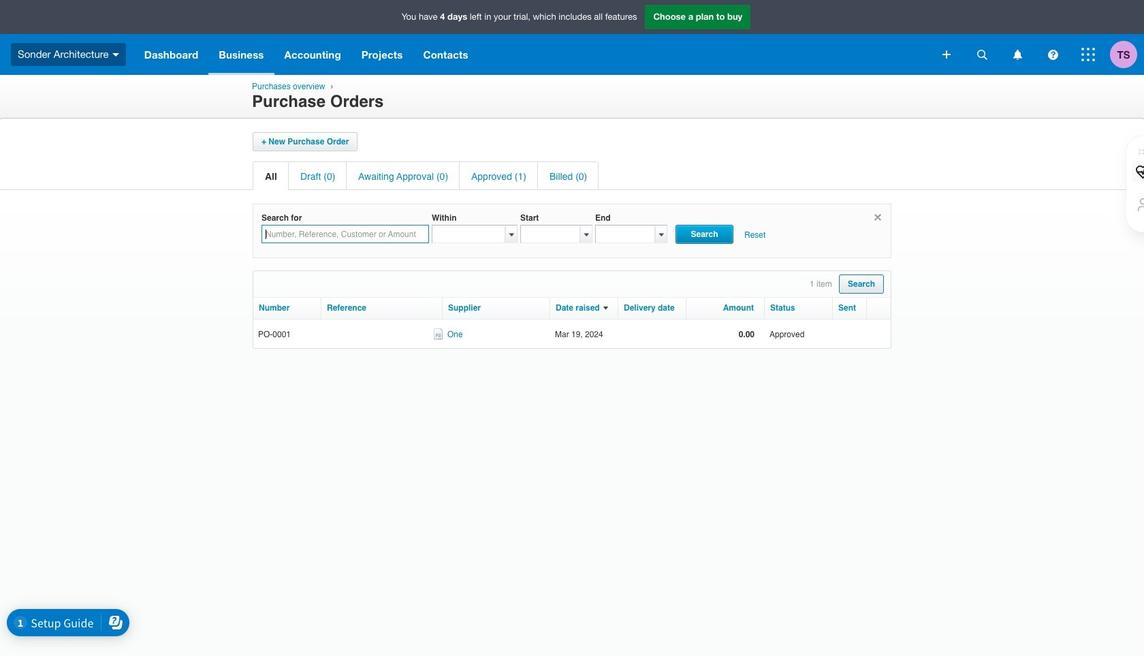 Task type: describe. For each thing, give the bounding box(es) containing it.
1 horizontal spatial svg image
[[977, 49, 988, 60]]

0 horizontal spatial svg image
[[112, 53, 119, 56]]



Task type: locate. For each thing, give the bounding box(es) containing it.
banner
[[0, 0, 1145, 75]]

svg image
[[1082, 48, 1096, 61], [1014, 49, 1022, 60], [1048, 49, 1059, 60], [943, 50, 951, 59]]

None text field
[[432, 225, 506, 244], [521, 225, 581, 244], [432, 225, 506, 244], [521, 225, 581, 244]]

svg image
[[977, 49, 988, 60], [112, 53, 119, 56]]

None text field
[[596, 225, 656, 244]]

Number, Reference, Customer or Amount text field
[[262, 225, 429, 244]]



Task type: vqa. For each thing, say whether or not it's contained in the screenshot.
7,600.00 within Project estimate 7,600.00
no



